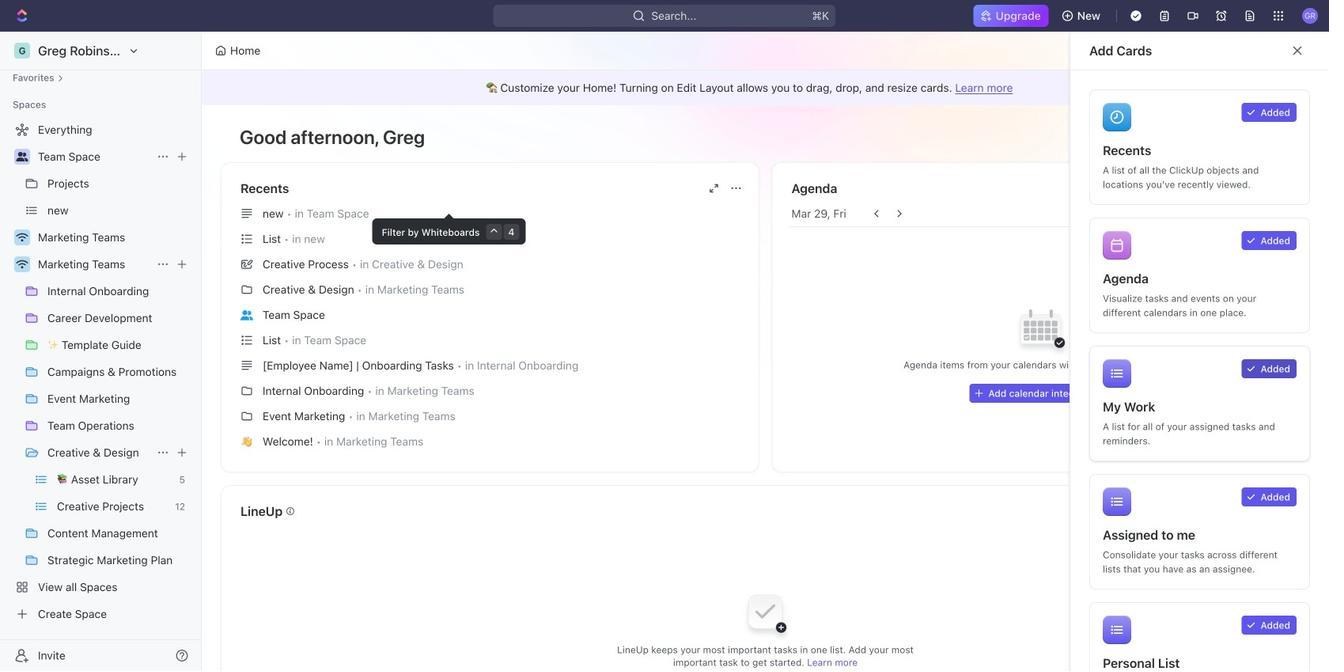 Task type: locate. For each thing, give the bounding box(es) containing it.
agenda image
[[1104, 231, 1132, 260]]

sidebar navigation
[[0, 32, 205, 671]]

1 vertical spatial wifi image
[[16, 260, 28, 269]]

1 vertical spatial user group image
[[241, 310, 253, 320]]

alert
[[202, 70, 1330, 105]]

wifi image
[[16, 233, 28, 242], [16, 260, 28, 269]]

tree
[[6, 117, 195, 627]]

2 wifi image from the top
[[16, 260, 28, 269]]

0 horizontal spatial user group image
[[16, 152, 28, 161]]

tree inside sidebar navigation
[[6, 117, 195, 627]]

1 horizontal spatial user group image
[[241, 310, 253, 320]]

assigned to me image
[[1104, 488, 1132, 516]]

0 vertical spatial wifi image
[[16, 233, 28, 242]]

0 vertical spatial user group image
[[16, 152, 28, 161]]

user group image
[[16, 152, 28, 161], [241, 310, 253, 320]]

greg robinson's workspace, , element
[[14, 43, 30, 59]]



Task type: vqa. For each thing, say whether or not it's contained in the screenshot.
dialog
no



Task type: describe. For each thing, give the bounding box(es) containing it.
personal list image
[[1104, 616, 1132, 644]]

1 wifi image from the top
[[16, 233, 28, 242]]

my work image
[[1104, 359, 1132, 388]]

recents image
[[1104, 103, 1132, 131]]



